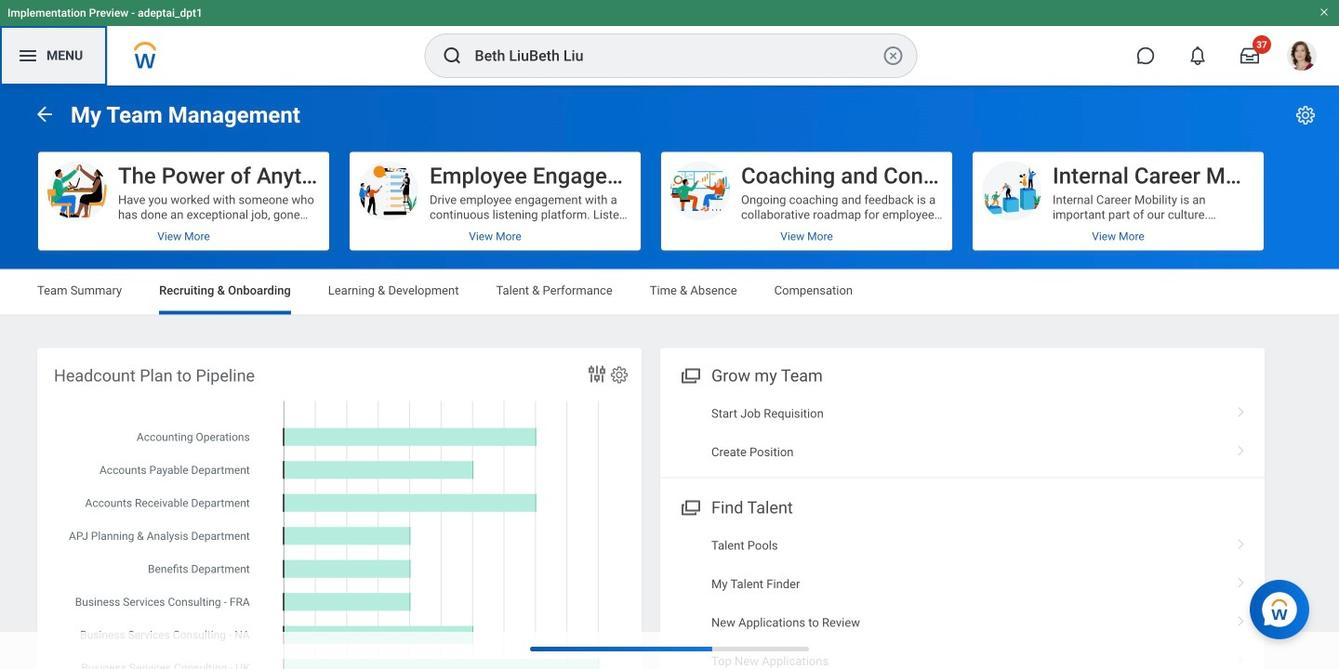 Task type: describe. For each thing, give the bounding box(es) containing it.
configure this page image
[[1295, 104, 1317, 127]]

3 chevron right image from the top
[[1230, 610, 1254, 628]]

profile logan mcneil image
[[1288, 41, 1317, 75]]

close environment banner image
[[1319, 7, 1331, 18]]

2 chevron right image from the top
[[1230, 571, 1254, 590]]

Search Workday  search field
[[475, 35, 879, 76]]

x circle image
[[883, 45, 905, 67]]

notifications large image
[[1189, 47, 1208, 65]]



Task type: locate. For each thing, give the bounding box(es) containing it.
main content
[[0, 86, 1340, 670]]

1 list from the top
[[661, 395, 1265, 472]]

2 vertical spatial chevron right image
[[1230, 610, 1254, 628]]

list
[[661, 395, 1265, 472], [661, 527, 1265, 670]]

0 vertical spatial chevron right image
[[1230, 533, 1254, 551]]

menu group image
[[677, 494, 702, 520]]

2 vertical spatial chevron right image
[[1230, 648, 1254, 667]]

1 vertical spatial chevron right image
[[1230, 571, 1254, 590]]

chevron right image
[[1230, 401, 1254, 419], [1230, 439, 1254, 458], [1230, 648, 1254, 667]]

menu group image
[[677, 362, 702, 388]]

banner
[[0, 0, 1340, 86]]

tab list
[[19, 270, 1321, 315]]

2 chevron right image from the top
[[1230, 439, 1254, 458]]

justify image
[[17, 45, 39, 67]]

2 list from the top
[[661, 527, 1265, 670]]

list for menu group image
[[661, 395, 1265, 472]]

inbox large image
[[1241, 47, 1260, 65]]

3 chevron right image from the top
[[1230, 648, 1254, 667]]

search image
[[441, 45, 464, 67]]

configure headcount plan to pipeline image
[[609, 365, 630, 386]]

1 vertical spatial list
[[661, 527, 1265, 670]]

previous page image
[[33, 103, 56, 125]]

list for menu group icon
[[661, 527, 1265, 670]]

chevron right image
[[1230, 533, 1254, 551], [1230, 571, 1254, 590], [1230, 610, 1254, 628]]

1 chevron right image from the top
[[1230, 401, 1254, 419]]

0 vertical spatial chevron right image
[[1230, 401, 1254, 419]]

configure and view chart data image
[[586, 363, 609, 386]]

0 vertical spatial list
[[661, 395, 1265, 472]]

headcount plan to pipeline element
[[37, 348, 642, 670]]

1 vertical spatial chevron right image
[[1230, 439, 1254, 458]]

1 chevron right image from the top
[[1230, 533, 1254, 551]]



Task type: vqa. For each thing, say whether or not it's contained in the screenshot.
'Content Providers'
no



